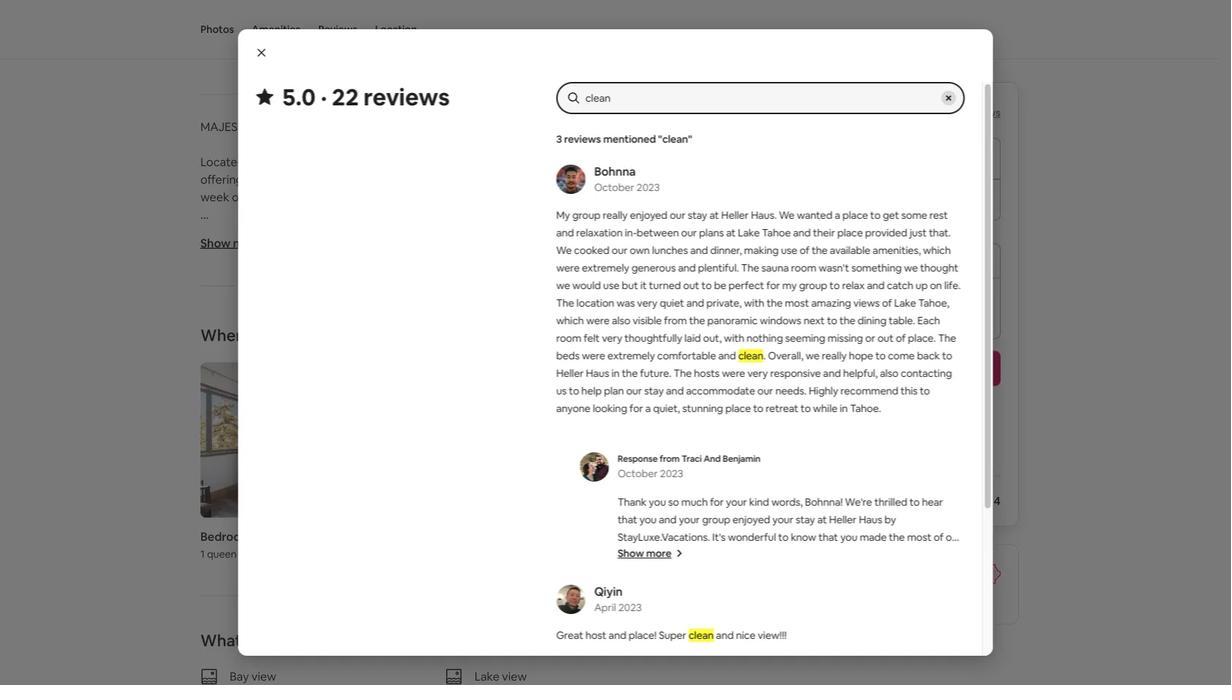 Task type: describe. For each thing, give the bounding box(es) containing it.
for down granite
[[259, 523, 275, 538]]

appear
[[411, 541, 449, 556]]

and up mesh
[[289, 313, 309, 328]]

tahoe inside thoughtfully renovated and restored in 2023, the heller haus returns to tahoe with the rich character of a classic alpine lodge, while delivering refined modern appointments and stunning design allowing you to unwind after an exhilarating day on the slopes, or a an epic day out on the lake.
[[584, 400, 617, 415]]

and right gear,
[[542, 664, 562, 679]]

location inside thank you so much for your kind words, bohnna! we're thrilled to hear that you and your group enjoyed your stay at heller haus by stayluxe.vacations. it's wonderful to know that you made the most of our amenities and found the location and views to your liking. we'd be delighted to welcome you back in the future for more rest and relaxation. thanks for your wonderful review!
[[734, 548, 772, 561]]

ski
[[207, 348, 223, 363]]

view inside - panoramic lake view ~ 3000 sq ft luxury lodge - 5 bedrooms, 1 king, 3 queens, 4 twins bunks, (sleeps up to 12) - 4 bathrooms - fully equipped gourmet kitchen - granite hearth and wood burning fireplace - fast starlink mesh wifi - ski storage and pantry
[[291, 225, 316, 240]]

to up it.
[[662, 523, 673, 538]]

from inside response from traci and benjamin october 2023
[[660, 453, 680, 464]]

1 vertical spatial we
[[556, 279, 570, 292]]

you right thank
[[649, 495, 666, 509]]

back inside the .  overall, we really hope to come back to heller haus in the future. the hosts were very responsive and helpful, also contacting us to help plan our stay and accommodate our needs. highly recommend this to anyone looking for a quiet, stunning place to retreat to while in tahoe.
[[917, 349, 940, 362]]

traci inside traci and benjamin is a superhost superhosts are experienced, highly rated hosts.
[[247, 38, 274, 53]]

place up shake
[[277, 630, 318, 651]]

rich
[[201, 418, 221, 433]]

stunning inside thoughtfully renovated and restored in 2023, the heller haus returns to tahoe with the rich character of a classic alpine lodge, while delivering refined modern appointments and stunning design allowing you to unwind after an exhilarating day on the slopes, or a an epic day out on the lake.
[[223, 436, 270, 451]]

group inside thank you so much for your kind words, bohnna! we're thrilled to hear that you and your group enjoyed your stay at heller haus by stayluxe.vacations. it's wonderful to know that you made the most of our amenities and found the location and views to your liking. we'd be delighted to welcome you back in the future for more rest and relaxation. thanks for your wonderful review!
[[702, 513, 730, 526]]

the left lake. at bottom left
[[301, 453, 319, 468]]

that up vista
[[386, 541, 408, 556]]

our up retreat
[[757, 384, 773, 397]]

22 reviews button
[[950, 106, 1001, 119]]

0 horizontal spatial at
[[710, 209, 719, 222]]

place inside the .  overall, we really hope to come back to heller haus in the future. the hosts were very responsive and helpful, also contacting us to help plan our stay and accommodate our needs. highly recommend this to anyone looking for a quiet, stunning place to retreat to while in tahoe.
[[725, 402, 751, 415]]

review!
[[743, 583, 777, 596]]

benjamin inside traci and benjamin is a superhost superhosts are experienced, highly rated hosts.
[[302, 38, 353, 53]]

your down words,
[[772, 513, 793, 526]]

5
[[207, 260, 214, 275]]

relaxation
[[576, 226, 623, 239]]

0 vertical spatial we
[[779, 209, 795, 222]]

4 - from the top
[[201, 295, 205, 310]]

qiyin april 2023
[[594, 584, 642, 614]]

tahoe down almost
[[589, 558, 622, 573]]

2023 inside response from traci and benjamin october 2023
[[660, 467, 683, 480]]

to up the contacting
[[942, 349, 953, 362]]

were up the felt
[[586, 314, 610, 327]]

show more button for thank
[[618, 546, 683, 561]]

to left the welcome
[[665, 566, 675, 579]]

most inside thank you so much for your kind words, bohnna! we're thrilled to hear that you and your group enjoyed your stay at heller haus by stayluxe.vacations. it's wonderful to know that you made the most of our amenities and found the location and views to your liking. we'd be delighted to welcome you back in the future for more rest and relaxation. thanks for your wonderful review!
[[907, 531, 932, 544]]

to down amazing
[[827, 314, 837, 327]]

more inside thank you so much for your kind words, bohnna! we're thrilled to hear that you and your group enjoyed your stay at heller haus by stayluxe.vacations. it's wonderful to know that you made the most of our amenities and found the location and views to your liking. we'd be delighted to welcome you back in the future for more rest and relaxation. thanks for your wonderful review!
[[843, 566, 868, 579]]

2 horizontal spatial before
[[936, 306, 963, 318]]

1 horizontal spatial reviews
[[564, 132, 601, 146]]

for right thanks
[[654, 583, 667, 596]]

the inside the a home for all seasons, and retaining its gorgeous redwood post and beam architecture and soaring granite fireplace, this cozy but spacious mountain lodge is the perfect basecamp for all of your tahoe adventures. enjoy panoramic views from rubicon peak to mt rose, and sapphire blue waters that appear to be so close you could almost reach it. the heller haus is perched atop a vista that allows for a truly four season tahoe experience.
[[577, 506, 595, 521]]

you won't be charged yet
[[823, 398, 943, 411]]

of inside thank you so much for your kind words, bohnna! we're thrilled to hear that you and your group enjoyed your stay at heller haus by stayluxe.vacations. it's wonderful to know that you made the most of our amenities and found the location and views to your liking. we'd be delighted to welcome you back in the future for more rest and relaxation. thanks for your wonderful review!
[[934, 531, 944, 544]]

it.
[[655, 541, 665, 556]]

to left retreat
[[753, 402, 763, 415]]

welcome
[[677, 566, 720, 579]]

thank
[[618, 495, 647, 509]]

be inside my group really enjoyed our stay at heller haus. we wanted a place to get some rest and relaxation in-between our plans at lake tahoe and their place provided just that. we cooked our own lunches and dinner, making use of the available amenities, which were extremely generous and plentiful. the sauna room wasn't something we thought we would use but it turned out to be perfect for my group to relax and catch up on life. the location was very quiet and private, with the most amazing views of lake tahoe, which were also visible from the panoramic windows next to the dining table. each room felt very thoughtfully laid out, with nothing seeming missing or out of place. the beds were extremely comfortable and
[[714, 279, 726, 292]]

- panoramic lake view ~ 3000 sq ft luxury lodge - 5 bedrooms, 1 king, 3 queens, 4 twins bunks, (sleeps up to 12) - 4 bathrooms - fully equipped gourmet kitchen - granite hearth and wood burning fireplace - fast starlink mesh wifi - ski storage and pantry
[[201, 225, 535, 363]]

our right plan on the bottom
[[626, 384, 642, 397]]

heller inside the .  overall, we really hope to come back to heller haus in the future. the hosts were very responsive and helpful, also contacting us to help plan our stay and accommodate our needs. highly recommend this to anyone looking for a quiet, stunning place to retreat to while in tahoe.
[[556, 367, 584, 380]]

for inside my group really enjoyed our stay at heller haus. we wanted a place to get some rest and relaxation in-between our plans at lake tahoe and their place provided just that. we cooked our own lunches and dinner, making use of the available amenities, which were extremely generous and plentiful. the sauna room wasn't something we thought we would use but it turned out to be perfect for my group to relax and catch up on life. the location was very quiet and private, with the most amazing views of lake tahoe, which were also visible from the panoramic windows next to the dining table. each room felt very thoughtfully laid out, with nothing seeming missing or out of place. the beds were extremely comfortable and
[[766, 279, 780, 292]]

be inside the a home for all seasons, and retaining its gorgeous redwood post and beam architecture and soaring granite fireplace, this cozy but spacious mountain lodge is the perfect basecamp for all of your tahoe adventures. enjoy panoramic views from rubicon peak to mt rose, and sapphire blue waters that appear to be so close you could almost reach it. the heller haus is perched atop a vista that allows for a truly four season tahoe experience.
[[466, 541, 480, 556]]

out,
[[703, 332, 722, 345]]

show inside 5.0 · 22 reviews dialog
[[618, 547, 644, 560]]

queens,
[[323, 260, 368, 275]]

5.0 inside dialog
[[282, 81, 316, 112]]

0 horizontal spatial very
[[602, 332, 622, 345]]

view for bay view
[[252, 669, 276, 684]]

0 vertical spatial total
[[889, 254, 911, 267]]

lunches
[[652, 244, 688, 257]]

made
[[860, 531, 887, 544]]

you inside the a home for all seasons, and retaining its gorgeous redwood post and beam architecture and soaring granite fireplace, this cozy but spacious mountain lodge is the perfect basecamp for all of your tahoe adventures. enjoy panoramic views from rubicon peak to mt rose, and sapphire blue waters that appear to be so close you could almost reach it. the heller haus is perched atop a vista that allows for a truly four season tahoe experience.
[[528, 541, 548, 556]]

with inside thoughtfully renovated and restored in 2023, the heller haus returns to tahoe with the rich character of a classic alpine lodge, while delivering refined modern appointments and stunning design allowing you to unwind after an exhilarating day on the slopes, or a an epic day out on the lake.
[[620, 400, 643, 415]]

1 vertical spatial all
[[278, 523, 289, 538]]

the down making
[[741, 261, 759, 274]]

0 vertical spatial day
[[546, 436, 565, 451]]

3 inside 5.0 · 22 reviews dialog
[[556, 132, 562, 146]]

of down cancellation policies
[[800, 244, 810, 257]]

the up we'd
[[889, 531, 905, 544]]

0 horizontal spatial more
[[233, 235, 262, 250]]

1 vertical spatial extremely
[[607, 349, 655, 362]]

1 horizontal spatial 5.0 · 22 reviews
[[928, 106, 1001, 119]]

for right much
[[710, 495, 724, 509]]

1 inside - panoramic lake view ~ 3000 sq ft luxury lodge - 5 bedrooms, 1 king, 3 queens, 4 twins bunks, (sleeps up to 12) - 4 bathrooms - fully equipped gourmet kitchen - granite hearth and wood burning fireplace - fast starlink mesh wifi - ski storage and pantry
[[277, 260, 282, 275]]

and down my
[[556, 226, 574, 239]]

and right it.
[[666, 548, 683, 561]]

haus. inside greeted with the warmth of alder and redwoods, you can unload your gear as you enter the mudroom. shake the snow off your boots, unload your gear, and head inside the old growth redwood halls of heller haus.
[[368, 681, 397, 685]]

beds
[[556, 349, 580, 362]]

are
[[303, 57, 318, 70]]

renovated
[[271, 400, 327, 415]]

where you'll sleep region
[[195, 321, 685, 566]]

to down lodge,
[[380, 436, 392, 451]]

1 horizontal spatial very
[[637, 296, 657, 310]]

1 horizontal spatial 4
[[370, 260, 377, 275]]

· down clear search image
[[945, 106, 947, 119]]

in left tahoe.
[[840, 402, 848, 415]]

you right as
[[617, 646, 637, 661]]

.
[[763, 349, 766, 362]]

and down out,
[[718, 349, 736, 362]]

shore,
[[374, 154, 407, 169]]

appointments
[[581, 418, 657, 433]]

in-
[[625, 226, 637, 239]]

bedroom
[[201, 529, 252, 544]]

0 horizontal spatial all
[[263, 488, 275, 503]]

gorgeous
[[414, 488, 465, 503]]

refundable · $8,814 total free cancellation before nov 24. cancel before dec 17 for a partial refund.
[[775, 289, 963, 329]]

to inside - panoramic lake view ~ 3000 sq ft luxury lodge - 5 bedrooms, 1 king, 3 queens, 4 twins bunks, (sleeps up to 12) - 4 bathrooms - fully equipped gourmet kitchen - granite hearth and wood burning fireplace - fast starlink mesh wifi - ski storage and pantry
[[505, 260, 517, 275]]

blue
[[321, 541, 344, 556]]

and down something
[[867, 279, 885, 292]]

views inside thank you so much for your kind words, bohnna! we're thrilled to hear that you and your group enjoyed your stay at heller haus by stayluxe.vacations. it's wonderful to know that you made the most of our amenities and found the location and views to your liking. we'd be delighted to welcome you back in the future for more rest and relaxation. thanks for your wonderful review!
[[794, 548, 821, 561]]

your left liking.
[[835, 548, 856, 561]]

we inside the .  overall, we really hope to come back to heller haus in the future. the hosts were very responsive and helpful, also contacting us to help plan our stay and accommodate our needs. highly recommend this to anyone looking for a quiet, stunning place to retreat to while in tahoe.
[[806, 349, 820, 362]]

on inside my group really enjoyed our stay at heller haus. we wanted a place to get some rest and relaxation in-between our plans at lake tahoe and their place provided just that. we cooked our own lunches and dinner, making use of the available amenities, which were extremely generous and plentiful. the sauna room wasn't something we thought we would use but it turned out to be perfect for my group to relax and catch up on life. the location was very quiet and private, with the most amazing views of lake tahoe, which were also visible from the panoramic windows next to the dining table. each room felt very thoughtfully laid out, with nothing seeming missing or out of place. the beds were extremely comfortable and
[[930, 279, 942, 292]]

lake inside located in tahoe's storied west shore, the heller haus is the latest stayluxe rubicon offering, boasting majestic panoramic lake views, a rustic yet refined setting to enjoy a week on the slopes.
[[406, 172, 428, 187]]

your left kind
[[726, 495, 747, 509]]

and up fireplace,
[[325, 488, 346, 503]]

0 horizontal spatial we
[[556, 244, 572, 257]]

a down quiet,
[[659, 436, 665, 451]]

majestic | vintage | quintessential tahoe
[[201, 119, 457, 134]]

with right out,
[[724, 332, 744, 345]]

amenities
[[618, 548, 663, 561]]

panoramic inside located in tahoe's storied west shore, the heller haus is the latest stayluxe rubicon offering, boasting majestic panoramic lake views, a rustic yet refined setting to enjoy a week on the slopes.
[[346, 172, 404, 187]]

what this place offers
[[201, 630, 366, 651]]

1 left /
[[592, 326, 597, 340]]

growth
[[201, 681, 240, 685]]

restored
[[352, 400, 398, 415]]

season
[[549, 558, 587, 573]]

panoramic
[[207, 225, 264, 240]]

1 vertical spatial group
[[799, 279, 827, 292]]

0 vertical spatial extremely
[[582, 261, 629, 274]]

what
[[201, 630, 242, 651]]

total
[[765, 493, 793, 508]]

inside
[[594, 664, 626, 679]]

1 horizontal spatial at
[[726, 226, 736, 239]]

of right halls
[[320, 681, 331, 685]]

reserve
[[861, 361, 905, 376]]

to right hope
[[876, 349, 886, 362]]

0 horizontal spatial use
[[603, 279, 619, 292]]

2 horizontal spatial reviews
[[964, 106, 1001, 119]]

for right future
[[827, 566, 841, 579]]

22 inside dialog
[[332, 81, 359, 112]]

perfect inside the a home for all seasons, and retaining its gorgeous redwood post and beam architecture and soaring granite fireplace, this cozy but spacious mountain lodge is the perfect basecamp for all of your tahoe adventures. enjoy panoramic views from rubicon peak to mt rose, and sapphire blue waters that appear to be so close you could almost reach it. the heller haus is perched atop a vista that allows for a truly four season tahoe experience.
[[598, 506, 639, 521]]

reserve button
[[765, 351, 1001, 386]]

2 horizontal spatial lake
[[894, 296, 916, 310]]

missing
[[828, 332, 863, 345]]

rest inside thank you so much for your kind words, bohnna! we're thrilled to hear that you and your group enjoyed your stay at heller haus by stayluxe.vacations. it's wonderful to know that you made the most of our amenities and found the location and views to your liking. we'd be delighted to welcome you back in the future for more rest and relaxation. thanks for your wonderful review!
[[870, 566, 889, 579]]

0 vertical spatial show more
[[201, 235, 262, 250]]

generous
[[632, 261, 676, 274]]

Search reviews, Press 'Enter' to search text field
[[585, 91, 936, 105]]

my
[[556, 209, 570, 222]]

1 horizontal spatial lake
[[738, 226, 760, 239]]

to up allows
[[452, 541, 463, 556]]

with up reviews
[[330, 7, 351, 20]]

stay inside my group really enjoyed our stay at heller haus. we wanted a place to get some rest and relaxation in-between our plans at lake tahoe and their place provided just that. we cooked our own lunches and dinner, making use of the available amenities, which were extremely generous and plentiful. the sauna room wasn't something we thought we would use but it turned out to be perfect for my group to relax and catch up on life. the location was very quiet and private, with the most amazing views of lake tahoe, which were also visible from the panoramic windows next to the dining table. each room felt very thoughtfully laid out, with nothing seeming missing or out of place. the beds were extremely comfortable and
[[688, 209, 707, 222]]

and up alpine at the bottom of the page
[[329, 400, 350, 415]]

haus inside the .  overall, we really hope to come back to heller haus in the future. the hosts were very responsive and helpful, also contacting us to help plan our stay and accommodate our needs. highly recommend this to anyone looking for a quiet, stunning place to retreat to while in tahoe.
[[586, 367, 609, 380]]

and down "you'll"
[[269, 348, 290, 363]]

your right off
[[384, 664, 408, 679]]

the up windows
[[767, 296, 783, 310]]

0 horizontal spatial which
[[556, 314, 584, 327]]

1 horizontal spatial out
[[683, 279, 699, 292]]

you left can
[[466, 646, 485, 661]]

place up available
[[837, 226, 863, 239]]

1 horizontal spatial $8,814
[[965, 493, 1001, 508]]

a left vista
[[373, 558, 379, 573]]

to down wasn't
[[830, 279, 840, 292]]

while inside the .  overall, we really hope to come back to heller haus in the future. the hosts were very responsive and helpful, also contacting us to help plan our stay and accommodate our needs. highly recommend this to anyone looking for a quiet, stunning place to retreat to while in tahoe.
[[813, 402, 838, 415]]

and down lunches
[[678, 261, 696, 274]]

enjoy
[[433, 523, 462, 538]]

0 vertical spatial show
[[201, 235, 231, 250]]

the left old
[[628, 664, 646, 679]]

response from traci and benjamin october 2023
[[618, 453, 761, 480]]

tahoe,
[[918, 296, 950, 310]]

· left $7,963
[[852, 254, 854, 267]]

views inside the a home for all seasons, and retaining its gorgeous redwood post and beam architecture and soaring granite fireplace, this cozy but spacious mountain lodge is the perfect basecamp for all of your tahoe adventures. enjoy panoramic views from rubicon peak to mt rose, and sapphire blue waters that appear to be so close you could almost reach it. the heller haus is perched atop a vista that allows for a truly four season tahoe experience.
[[525, 523, 555, 538]]

atop
[[345, 558, 370, 573]]

a inside refundable · $8,814 total free cancellation before nov 24. cancel before dec 17 for a partial refund.
[[817, 318, 822, 329]]

to left get
[[870, 209, 881, 222]]

laid
[[684, 332, 701, 345]]

1 vertical spatial unload
[[447, 664, 484, 679]]

thanks
[[618, 583, 651, 596]]

heller inside located in tahoe's storied west shore, the heller haus is the latest stayluxe rubicon offering, boasting majestic panoramic lake views, a rustic yet refined setting to enjoy a week on the slopes.
[[431, 154, 462, 169]]

0 horizontal spatial an
[[201, 453, 214, 468]]

a left rustic
[[466, 172, 472, 187]]

turned
[[649, 279, 681, 292]]

redwood inside the a home for all seasons, and retaining its gorgeous redwood post and beam architecture and soaring granite fireplace, this cozy but spacious mountain lodge is the perfect basecamp for all of your tahoe adventures. enjoy panoramic views from rubicon peak to mt rose, and sapphire blue waters that appear to be so close you could almost reach it. the heller haus is perched atop a vista that allows for a truly four season tahoe experience.
[[468, 488, 517, 503]]

as
[[603, 646, 614, 661]]

the down warmth
[[315, 664, 333, 679]]

redwood inside greeted with the warmth of alder and redwoods, you can unload your gear as you enter the mudroom. shake the snow off your boots, unload your gear, and head inside the old growth redwood halls of heller haus.
[[242, 681, 291, 685]]

1 horizontal spatial 22
[[950, 106, 962, 119]]

experienced,
[[320, 57, 382, 70]]

character
[[223, 418, 275, 433]]

thoughtfully
[[201, 400, 269, 415]]

1 vertical spatial yet
[[928, 398, 943, 411]]

with right private,
[[744, 296, 765, 310]]

wood
[[312, 313, 342, 328]]

1 horizontal spatial clean
[[738, 349, 763, 362]]

2023 for qiyin
[[618, 601, 642, 614]]

up inside - panoramic lake view ~ 3000 sq ft luxury lodge - 5 bedrooms, 1 king, 3 queens, 4 twins bunks, (sleeps up to 12) - 4 bathrooms - fully equipped gourmet kitchen - granite hearth and wood burning fireplace - fast starlink mesh wifi - ski storage and pantry
[[489, 260, 503, 275]]

retreat
[[766, 402, 798, 415]]

a inside my group really enjoyed our stay at heller haus. we wanted a place to get some rest and relaxation in-between our plans at lake tahoe and their place provided just that. we cooked our own lunches and dinner, making use of the available amenities, which were extremely generous and plentiful. the sauna room wasn't something we thought we would use but it turned out to be perfect for my group to relax and catch up on life. the location was very quiet and private, with the most amazing views of lake tahoe, which were also visible from the panoramic windows next to the dining table. each room felt very thoughtfully laid out, with nothing seeming missing or out of place. the beds were extremely comfortable and
[[835, 209, 840, 222]]

twins
[[380, 260, 408, 275]]

kitchen
[[338, 295, 378, 310]]

panoramic inside the a home for all seasons, and retaining its gorgeous redwood post and beam architecture and soaring granite fireplace, this cozy but spacious mountain lodge is the perfect basecamp for all of your tahoe adventures. enjoy panoramic views from rubicon peak to mt rose, and sapphire blue waters that appear to be so close you could almost reach it. the heller haus is perched atop a vista that allows for a truly four season tahoe experience.
[[465, 523, 522, 538]]

the inside the .  overall, we really hope to come back to heller haus in the future. the hosts were very responsive and helpful, also contacting us to help plan our stay and accommodate our needs. highly recommend this to anyone looking for a quiet, stunning place to retreat to while in tahoe.
[[674, 367, 692, 380]]

alpine
[[338, 418, 370, 433]]

the down cancellation policies
[[812, 244, 828, 257]]

and right quiet
[[686, 296, 704, 310]]

· inside dialog
[[320, 81, 327, 112]]

stayluxe
[[558, 154, 607, 169]]

1 vertical spatial day
[[242, 453, 261, 468]]

a down renovated
[[292, 418, 298, 433]]

to right us
[[569, 384, 579, 397]]

2 | from the left
[[315, 119, 318, 134]]

could
[[550, 541, 580, 556]]

for up soaring
[[245, 488, 261, 503]]

our up between
[[670, 209, 686, 222]]

seeming
[[785, 332, 826, 345]]

fully
[[207, 295, 231, 310]]

and down we'd
[[891, 566, 909, 579]]

most inside my group really enjoyed our stay at heller haus. we wanted a place to get some rest and relaxation in-between our plans at lake tahoe and their place provided just that. we cooked our own lunches and dinner, making use of the available amenities, which were extremely generous and plentiful. the sauna room wasn't something we thought we would use but it turned out to be perfect for my group to relax and catch up on life. the location was very quiet and private, with the most amazing views of lake tahoe, which were also visible from the panoramic windows next to the dining table. each room felt very thoughtfully laid out, with nothing seeming missing or out of place. the beds were extremely comfortable and
[[785, 296, 809, 310]]

the up shake
[[274, 646, 293, 661]]

waters
[[347, 541, 383, 556]]

5.0 · 22 reviews inside dialog
[[282, 81, 450, 112]]

qiyin
[[594, 584, 623, 599]]

that right 'know'
[[819, 531, 838, 544]]

tahoe up the blue at the left bottom
[[332, 523, 365, 538]]

2 vertical spatial this
[[245, 630, 273, 651]]

in inside located in tahoe's storied west shore, the heller haus is the latest stayluxe rubicon offering, boasting majestic panoramic lake views, a rustic yet refined setting to enjoy a week on the slopes.
[[247, 154, 257, 169]]

0 horizontal spatial before
[[795, 493, 832, 508]]

0 vertical spatial use
[[781, 244, 797, 257]]

come
[[888, 349, 915, 362]]

1 horizontal spatial before
[[845, 306, 872, 318]]

3 - from the top
[[201, 277, 205, 292]]

looking
[[593, 402, 627, 415]]

0 horizontal spatial lake
[[475, 669, 500, 684]]

storied
[[302, 154, 340, 169]]

the left future
[[778, 566, 794, 579]]

tahoe's
[[259, 154, 300, 169]]

a left the truly
[[488, 558, 495, 573]]

1 horizontal spatial which
[[923, 244, 951, 257]]

you left made
[[840, 531, 858, 544]]

the right shore,
[[410, 154, 428, 169]]

be down recommend
[[872, 398, 884, 411]]

basecamp
[[201, 523, 257, 538]]

0 horizontal spatial group
[[572, 209, 601, 222]]

heller inside thank you so much for your kind words, bohnna! we're thrilled to hear that you and your group enjoyed your stay at heller haus by stayluxe.vacations. it's wonderful to know that you made the most of our amenities and found the location and views to your liking. we'd be delighted to welcome you back in the future for more rest and relaxation. thanks for your wonderful review!
[[829, 513, 857, 526]]

the down boasting
[[248, 190, 266, 205]]

traci inside response from traci and benjamin october 2023
[[682, 453, 702, 464]]

anyone
[[556, 402, 591, 415]]

greeted
[[201, 646, 246, 661]]

or inside my group really enjoyed our stay at heller haus. we wanted a place to get some rest and relaxation in-between our plans at lake tahoe and their place provided just that. we cooked our own lunches and dinner, making use of the available amenities, which were extremely generous and plentiful. the sauna room wasn't something we thought we would use but it turned out to be perfect for my group to relax and catch up on life. the location was very quiet and private, with the most amazing views of lake tahoe, which were also visible from the panoramic windows next to the dining table. each room felt very thoughtfully laid out, with nothing seeming missing or out of place. the beds were extremely comfortable and
[[865, 332, 875, 345]]

relax
[[842, 279, 865, 292]]

highly
[[809, 384, 838, 397]]

of up come
[[896, 332, 906, 345]]

boasting
[[248, 172, 296, 187]]

for right allows
[[470, 558, 486, 573]]

seasons,
[[277, 488, 323, 503]]

allowing
[[311, 436, 355, 451]]

and down wanted
[[793, 226, 811, 239]]

lake inside - panoramic lake view ~ 3000 sq ft luxury lodge - 5 bedrooms, 1 king, 3 queens, 4 twins bunks, (sleeps up to 12) - 4 bathrooms - fully equipped gourmet kitchen - granite hearth and wood burning fireplace - fast starlink mesh wifi - ski storage and pantry
[[267, 225, 288, 240]]

up inside my group really enjoyed our stay at heller haus. we wanted a place to get some rest and relaxation in-between our plans at lake tahoe and their place provided just that. we cooked our own lunches and dinner, making use of the available amenities, which were extremely generous and plentiful. the sauna room wasn't something we thought we would use but it turned out to be perfect for my group to relax and catch up on life. the location was very quiet and private, with the most amazing views of lake tahoe, which were also visible from the panoramic windows next to the dining table. each room felt very thoughtfully laid out, with nothing seeming missing or out of place. the beds were extremely comfortable and
[[916, 279, 928, 292]]

the down "would"
[[556, 296, 574, 310]]

rubicon inside the a home for all seasons, and retaining its gorgeous redwood post and beam architecture and soaring granite fireplace, this cozy but spacious mountain lodge is the perfect basecamp for all of your tahoe adventures. enjoy panoramic views from rubicon peak to mt rose, and sapphire blue waters that appear to be so close you could almost reach it. the heller haus is perched atop a vista that allows for a truly four season tahoe experience.
[[586, 523, 630, 538]]

would
[[572, 279, 601, 292]]

1 horizontal spatial unload
[[510, 646, 546, 661]]

that down appear
[[410, 558, 432, 573]]

view for lake view
[[502, 669, 527, 684]]

week
[[201, 190, 229, 205]]

6 - from the top
[[201, 330, 205, 345]]

0 vertical spatial wonderful
[[728, 531, 776, 544]]

setting
[[569, 172, 607, 187]]

place up policies
[[843, 209, 868, 222]]

overall,
[[768, 349, 803, 362]]

in inside thank you so much for your kind words, bohnna! we're thrilled to hear that you and your group enjoyed your stay at heller haus by stayluxe.vacations. it's wonderful to know that you made the most of our amenities and found the location and views to your liking. we'd be delighted to welcome you back in the future for more rest and relaxation. thanks for your wonderful review!
[[767, 566, 775, 579]]

dec
[[775, 318, 791, 329]]

heller haus
[[201, 611, 275, 626]]

a home for all seasons, and retaining its gorgeous redwood post and beam architecture and soaring granite fireplace, this cozy but spacious mountain lodge is the perfect basecamp for all of your tahoe adventures. enjoy panoramic views from rubicon peak to mt rose, and sapphire blue waters that appear to be so close you could almost reach it. the heller haus is perched atop a vista that allows for a truly four season tahoe experience.
[[201, 488, 676, 591]]

the left latest
[[504, 154, 523, 169]]

the right place.
[[938, 332, 956, 345]]

and down rich
[[201, 436, 221, 451]]

views inside my group really enjoyed our stay at heller haus. we wanted a place to get some rest and relaxation in-between our plans at lake tahoe and their place provided just that. we cooked our own lunches and dinner, making use of the available amenities, which were extremely generous and plentiful. the sauna room wasn't something we thought we would use but it turned out to be perfect for my group to relax and catch up on life. the location was very quiet and private, with the most amazing views of lake tahoe, which were also visible from the panoramic windows next to the dining table. each room felt very thoughtfully laid out, with nothing seeming missing or out of place. the beds were extremely comfortable and
[[853, 296, 880, 310]]

the inside the a home for all seasons, and retaining its gorgeous redwood post and beam architecture and soaring granite fireplace, this cozy but spacious mountain lodge is the perfect basecamp for all of your tahoe adventures. enjoy panoramic views from rubicon peak to mt rose, and sapphire blue waters that appear to be so close you could almost reach it. the heller haus is perched atop a vista that allows for a truly four season tahoe experience.
[[201, 558, 221, 573]]

1 horizontal spatial 5.0
[[928, 106, 943, 119]]

to down needs.
[[801, 402, 811, 415]]

1 vertical spatial wonderful
[[693, 583, 741, 596]]

show more button for majestic
[[201, 235, 274, 250]]

the down future.
[[646, 400, 664, 415]]

12)
[[520, 260, 535, 275]]

to down plentiful.
[[702, 279, 712, 292]]

october inside response from traci and benjamin october 2023
[[618, 467, 658, 480]]

hosts.
[[442, 57, 471, 70]]

so inside the a home for all seasons, and retaining its gorgeous redwood post and beam architecture and soaring granite fireplace, this cozy but spacious mountain lodge is the perfect basecamp for all of your tahoe adventures. enjoy panoramic views from rubicon peak to mt rose, and sapphire blue waters that appear to be so close you could almost reach it. the heller haus is perched atop a vista that allows for a truly four season tahoe experience.
[[482, 541, 495, 556]]

0 horizontal spatial clean
[[689, 629, 714, 642]]

0 horizontal spatial room
[[556, 332, 581, 345]]



Task type: locate. For each thing, give the bounding box(es) containing it.
group up it's
[[702, 513, 730, 526]]

up
[[489, 260, 503, 275], [916, 279, 928, 292]]

0 vertical spatial group
[[572, 209, 601, 222]]

refined inside located in tahoe's storied west shore, the heller haus is the latest stayluxe rubicon offering, boasting majestic panoramic lake views, a rustic yet refined setting to enjoy a week on the slopes.
[[528, 172, 566, 187]]

located in tahoe's storied west shore, the heller haus is the latest stayluxe rubicon offering, boasting majestic panoramic lake views, a rustic yet refined setting to enjoy a week on the slopes.
[[201, 154, 664, 205]]

0 horizontal spatial enjoyed
[[630, 209, 668, 222]]

or inside thoughtfully renovated and restored in 2023, the heller haus returns to tahoe with the rich character of a classic alpine lodge, while delivering refined modern appointments and stunning design allowing you to unwind after an exhilarating day on the slopes, or a an epic day out on the lake.
[[645, 436, 656, 451]]

fast
[[207, 330, 230, 345]]

0 vertical spatial back
[[917, 349, 940, 362]]

1
[[277, 260, 282, 275], [592, 326, 597, 340], [254, 529, 259, 544], [201, 547, 205, 560]]

future
[[796, 566, 825, 579]]

lake
[[406, 172, 428, 187], [267, 225, 288, 240]]

to left 'know'
[[778, 531, 789, 544]]

benjamin inside response from traci and benjamin october 2023
[[723, 453, 761, 464]]

or
[[865, 332, 875, 345], [645, 436, 656, 451]]

use up was
[[603, 279, 619, 292]]

on left life. in the top of the page
[[930, 279, 942, 292]]

making
[[744, 244, 779, 257]]

stunning
[[682, 402, 723, 415], [223, 436, 270, 451]]

refundable
[[798, 254, 849, 267]]

and down 'know'
[[774, 548, 792, 561]]

its
[[399, 488, 411, 503]]

to inside located in tahoe's storied west shore, the heller haus is the latest stayluxe rubicon offering, boasting majestic panoramic lake views, a rustic yet refined setting to enjoy a week on the slopes.
[[609, 172, 621, 187]]

0 vertical spatial views
[[853, 296, 880, 310]]

all down granite
[[278, 523, 289, 538]]

7 - from the top
[[201, 348, 205, 363]]

unload up gear,
[[510, 646, 546, 661]]

night
[[820, 105, 847, 120]]

1 vertical spatial stunning
[[223, 436, 270, 451]]

out
[[683, 279, 699, 292], [878, 332, 894, 345], [264, 453, 282, 468]]

perfect inside my group really enjoyed our stay at heller haus. we wanted a place to get some rest and relaxation in-between our plans at lake tahoe and their place provided just that. we cooked our own lunches and dinner, making use of the available amenities, which were extremely generous and plentiful. the sauna room wasn't something we thought we would use but it turned out to be perfect for my group to relax and catch up on life. the location was very quiet and private, with the most amazing views of lake tahoe, which were also visible from the panoramic windows next to the dining table. each room felt very thoughtfully laid out, with nothing seeming missing or out of place. the beds were extremely comfortable and
[[729, 279, 764, 292]]

plan
[[604, 384, 624, 397]]

the down beam
[[577, 506, 595, 521]]

refund.
[[852, 318, 881, 329]]

clear search image
[[945, 94, 952, 102]]

perfect down architecture
[[598, 506, 639, 521]]

heller inside the a home for all seasons, and retaining its gorgeous redwood post and beam architecture and soaring granite fireplace, this cozy but spacious mountain lodge is the perfect basecamp for all of your tahoe adventures. enjoy panoramic views from rubicon peak to mt rose, and sapphire blue waters that appear to be so close you could almost reach it. the heller haus is perched atop a vista that allows for a truly four season tahoe experience.
[[224, 558, 255, 573]]

rest
[[930, 209, 948, 222], [870, 566, 889, 579]]

stay inside thank you so much for your kind words, bohnna! we're thrilled to hear that you and your group enjoyed your stay at heller haus by stayluxe.vacations. it's wonderful to know that you made the most of our amenities and found the location and views to your liking. we'd be delighted to welcome you back in the future for more rest and relaxation. thanks for your wonderful review!
[[796, 513, 815, 526]]

1 vertical spatial use
[[603, 279, 619, 292]]

a inside traci and benjamin is a superhost superhosts are experienced, highly rated hosts.
[[366, 38, 373, 53]]

my
[[782, 279, 797, 292]]

0 vertical spatial panoramic
[[346, 172, 404, 187]]

1 up 'bed'
[[254, 529, 259, 544]]

adventures.
[[368, 523, 431, 538]]

for left my
[[766, 279, 780, 292]]

0 vertical spatial up
[[489, 260, 503, 275]]

room up my
[[791, 261, 816, 274]]

at inside thank you so much for your kind words, bohnna! we're thrilled to hear that you and your group enjoyed your stay at heller haus by stayluxe.vacations. it's wonderful to know that you made the most of our amenities and found the location and views to your liking. we'd be delighted to welcome you back in the future for more rest and relaxation. thanks for your wonderful review!
[[817, 513, 827, 526]]

1 horizontal spatial lake
[[406, 172, 428, 187]]

back up review!
[[742, 566, 765, 579]]

our left the own
[[612, 244, 627, 257]]

april
[[594, 601, 616, 614]]

out down dining
[[878, 332, 894, 345]]

west
[[343, 154, 371, 169]]

bohnna
[[594, 164, 636, 179]]

stay up the plans
[[688, 209, 707, 222]]

was
[[617, 296, 635, 310]]

dinner,
[[710, 244, 742, 257]]

the up delivering
[[445, 400, 463, 415]]

"clean"
[[658, 132, 692, 146]]

show more up the bedrooms,
[[201, 235, 262, 250]]

thank you so much for your kind words, bohnna! we're thrilled to hear that you and your group enjoyed your stay at heller haus by stayluxe.vacations. it's wonderful to know that you made the most of our amenities and found the location and views to your liking. we'd be delighted to welcome you back in the future for more rest and relaxation. thanks for your wonderful review!
[[618, 495, 962, 596]]

0 vertical spatial very
[[637, 296, 657, 310]]

in up reviews
[[320, 7, 328, 20]]

also inside the .  overall, we really hope to come back to heller haus in the future. the hosts were very responsive and helpful, also contacting us to help plan our stay and accommodate our needs. highly recommend this to anyone looking for a quiet, stunning place to retreat to while in tahoe.
[[880, 367, 899, 380]]

2 vertical spatial more
[[843, 566, 868, 579]]

vintage
[[264, 119, 313, 134]]

lake down can
[[475, 669, 500, 684]]

very inside the .  overall, we really hope to come back to heller haus in the future. the hosts were very responsive and helpful, also contacting us to help plan our stay and accommodate our needs. highly recommend this to anyone looking for a quiet, stunning place to retreat to while in tahoe.
[[748, 367, 768, 380]]

to down the contacting
[[920, 384, 930, 397]]

a
[[366, 38, 373, 53], [466, 172, 472, 187], [655, 172, 662, 187], [835, 209, 840, 222], [817, 318, 822, 329], [645, 402, 651, 415], [292, 418, 298, 433], [659, 436, 665, 451], [373, 558, 379, 573], [488, 558, 495, 573]]

bohnna!
[[805, 495, 843, 509]]

1 vertical spatial rubicon
[[586, 523, 630, 538]]

2 horizontal spatial at
[[817, 513, 827, 526]]

know
[[791, 531, 816, 544]]

1 vertical spatial room
[[556, 332, 581, 345]]

for inside refundable · $8,814 total free cancellation before nov 24. cancel before dec 17 for a partial refund.
[[803, 318, 815, 329]]

enjoyed inside my group really enjoyed our stay at heller haus. we wanted a place to get some rest and relaxation in-between our plans at lake tahoe and their place provided just that. we cooked our own lunches and dinner, making use of the available amenities, which were extremely generous and plentiful. the sauna room wasn't something we thought we would use but it turned out to be perfect for my group to relax and catch up on life. the location was very quiet and private, with the most amazing views of lake tahoe, which were also visible from the panoramic windows next to the dining table. each room felt very thoughtfully laid out, with nothing seeming missing or out of place. the beds were extremely comfortable and
[[630, 209, 668, 222]]

design
[[273, 436, 309, 451]]

0 horizontal spatial yet
[[508, 172, 525, 187]]

offers
[[321, 630, 366, 651]]

1 horizontal spatial view
[[291, 225, 316, 240]]

0 horizontal spatial we
[[556, 279, 570, 292]]

really inside the .  overall, we really hope to come back to heller haus in the future. the hosts were very responsive and helpful, also contacting us to help plan our stay and accommodate our needs. highly recommend this to anyone looking for a quiet, stunning place to retreat to while in tahoe.
[[822, 349, 847, 362]]

equipped
[[234, 295, 286, 310]]

our inside thank you so much for your kind words, bohnna! we're thrilled to hear that you and your group enjoyed your stay at heller haus by stayluxe.vacations. it's wonderful to know that you made the most of our amenities and found the location and views to your liking. we'd be delighted to welcome you back in the future for more rest and relaxation. thanks for your wonderful review!
[[946, 531, 962, 544]]

2 horizontal spatial we
[[904, 261, 918, 274]]

1 horizontal spatial group
[[702, 513, 730, 526]]

all
[[263, 488, 275, 503], [278, 523, 289, 538]]

2 vertical spatial at
[[817, 513, 827, 526]]

benjamin down reviews
[[302, 38, 353, 53]]

found
[[686, 548, 714, 561]]

2 vertical spatial group
[[702, 513, 730, 526]]

2 horizontal spatial stay
[[796, 513, 815, 526]]

bedroom 1 1 queen bed
[[201, 529, 259, 560]]

0 vertical spatial lake
[[406, 172, 428, 187]]

1 - from the top
[[201, 225, 205, 240]]

all up granite
[[263, 488, 275, 503]]

1 vertical spatial but
[[409, 506, 427, 521]]

of inside thoughtfully renovated and restored in 2023, the heller haus returns to tahoe with the rich character of a classic alpine lodge, while delivering refined modern appointments and stunning design allowing you to unwind after an exhilarating day on the slopes, or a an epic day out on the lake.
[[278, 418, 289, 433]]

the down the "comfortable"
[[674, 367, 692, 380]]

5 - from the top
[[201, 313, 205, 328]]

0 vertical spatial redwood
[[468, 488, 517, 503]]

you right the welcome
[[723, 566, 740, 579]]

0 vertical spatial yet
[[508, 172, 525, 187]]

boots,
[[411, 664, 445, 679]]

needs.
[[775, 384, 807, 397]]

quiet
[[660, 296, 684, 310]]

panoramic inside my group really enjoyed our stay at heller haus. we wanted a place to get some rest and relaxation in-between our plans at lake tahoe and their place provided just that. we cooked our own lunches and dinner, making use of the available amenities, which were extremely generous and plentiful. the sauna room wasn't something we thought we would use but it turned out to be perfect for my group to relax and catch up on life. the location was very quiet and private, with the most amazing views of lake tahoe, which were also visible from the panoramic windows next to the dining table. each room felt very thoughtfully laid out, with nothing seeming missing or out of place. the beds were extremely comfortable and
[[707, 314, 758, 327]]

that down thank
[[618, 513, 637, 526]]

between
[[637, 226, 679, 239]]

2023 for bohnna
[[637, 181, 660, 194]]

1 vertical spatial an
[[201, 453, 214, 468]]

exhilarating
[[481, 436, 543, 451]]

from right response
[[660, 453, 680, 464]]

hope
[[849, 349, 873, 362]]

and inside response from traci and benjamin october 2023
[[704, 453, 721, 464]]

0 horizontal spatial 4
[[207, 277, 214, 292]]

(sleeps
[[448, 260, 486, 275]]

1 vertical spatial and
[[704, 453, 721, 464]]

|
[[259, 119, 261, 134], [315, 119, 318, 134]]

very up visible
[[637, 296, 657, 310]]

double the fun, double the beds, and double the memories made in this cozy kids' room! image
[[445, 362, 679, 518], [445, 362, 679, 518]]

0 horizontal spatial rest
[[870, 566, 889, 579]]

is inside traci and benjamin is a superhost superhosts are experienced, highly rated hosts.
[[355, 38, 364, 53]]

0 vertical spatial also
[[612, 314, 630, 327]]

your
[[726, 495, 747, 509], [679, 513, 700, 526], [772, 513, 793, 526], [306, 523, 330, 538], [835, 548, 856, 561], [670, 583, 691, 596], [549, 646, 573, 661], [384, 664, 408, 679], [486, 664, 510, 679]]

great host and place! super clean and nice view!!!
[[556, 629, 787, 642]]

1 horizontal spatial show more button
[[618, 546, 683, 561]]

0 horizontal spatial haus.
[[368, 681, 397, 685]]

so inside thank you so much for your kind words, bohnna! we're thrilled to hear that you and your group enjoyed your stay at heller haus by stayluxe.vacations. it's wonderful to know that you made the most of our amenities and found the location and views to your liking. we'd be delighted to welcome you back in the future for more rest and relaxation. thanks for your wonderful review!
[[668, 495, 679, 509]]

our left the plans
[[681, 226, 697, 239]]

is up experienced,
[[355, 38, 364, 53]]

this up charged
[[901, 384, 918, 397]]

on
[[232, 190, 246, 205], [930, 279, 942, 292], [568, 436, 581, 451], [285, 453, 298, 468]]

snow
[[335, 664, 364, 679]]

at up dinner,
[[726, 226, 736, 239]]

be inside thank you so much for your kind words, bohnna! we're thrilled to hear that you and your group enjoyed your stay at heller haus by stayluxe.vacations. it's wonderful to know that you made the most of our amenities and found the location and views to your liking. we'd be delighted to welcome you back in the future for more rest and relaxation. thanks for your wonderful review!
[[914, 548, 926, 561]]

of inside the a home for all seasons, and retaining its gorgeous redwood post and beam architecture and soaring granite fireplace, this cozy but spacious mountain lodge is the perfect basecamp for all of your tahoe adventures. enjoy panoramic views from rubicon peak to mt rose, and sapphire blue waters that appear to be so close you could almost reach it. the heller haus is perched atop a vista that allows for a truly four season tahoe experience.
[[292, 523, 303, 538]]

1 vertical spatial while
[[409, 418, 437, 433]]

in left 2023,
[[401, 400, 410, 415]]

mentioned
[[603, 132, 656, 146]]

and up lodge
[[546, 488, 567, 503]]

2 vertical spatial very
[[748, 367, 768, 380]]

a right enjoy
[[655, 172, 662, 187]]

show more inside show more button
[[618, 547, 672, 560]]

bohnna image
[[556, 165, 585, 194]]

while inside thoughtfully renovated and restored in 2023, the heller haus returns to tahoe with the rich character of a classic alpine lodge, while delivering refined modern appointments and stunning design allowing you to unwind after an exhilarating day on the slopes, or a an epic day out on the lake.
[[409, 418, 437, 433]]

2 horizontal spatial views
[[853, 296, 880, 310]]

indulge in the serene beauty of lake tahoe from the comfort of our modern rustic bedroom, thoughtfully designed to provide a refined mountain escape and elevate your stay. image
[[201, 362, 434, 518], [201, 362, 434, 518]]

this inside the .  overall, we really hope to come back to heller haus in the future. the hosts were very responsive and helpful, also contacting us to help plan our stay and accommodate our needs. highly recommend this to anyone looking for a quiet, stunning place to retreat to while in tahoe.
[[901, 384, 918, 397]]

we
[[779, 209, 795, 222], [556, 244, 572, 257]]

2 vertical spatial views
[[794, 548, 821, 561]]

also inside my group really enjoyed our stay at heller haus. we wanted a place to get some rest and relaxation in-between our plans at lake tahoe and their place provided just that. we cooked our own lunches and dinner, making use of the available amenities, which were extremely generous and plentiful. the sauna room wasn't something we thought we would use but it turned out to be perfect for my group to relax and catch up on life. the location was very quiet and private, with the most amazing views of lake tahoe, which were also visible from the panoramic windows next to the dining table. each room felt very thoughtfully laid out, with nothing seeming missing or out of place. the beds were extremely comfortable and
[[612, 314, 630, 327]]

3 inside - panoramic lake view ~ 3000 sq ft luxury lodge - 5 bedrooms, 1 king, 3 queens, 4 twins bunks, (sleeps up to 12) - 4 bathrooms - fully equipped gourmet kitchen - granite hearth and wood burning fireplace - fast starlink mesh wifi - ski storage and pantry
[[314, 260, 321, 275]]

taxes
[[835, 493, 865, 508]]

3 up stayluxe
[[556, 132, 562, 146]]

heller down rose,
[[224, 558, 255, 573]]

of up the design
[[278, 418, 289, 433]]

is down the sapphire
[[287, 558, 295, 573]]

cooked
[[574, 244, 609, 257]]

were
[[556, 261, 580, 274], [586, 314, 610, 327], [582, 349, 605, 362], [722, 367, 745, 380]]

enjoyed up between
[[630, 209, 668, 222]]

or down the refund.
[[865, 332, 875, 345]]

0 vertical spatial room
[[791, 261, 816, 274]]

haus inside the a home for all seasons, and retaining its gorgeous redwood post and beam architecture and soaring granite fireplace, this cozy but spacious mountain lodge is the perfect basecamp for all of your tahoe adventures. enjoy panoramic views from rubicon peak to mt rose, and sapphire blue waters that appear to be so close you could almost reach it. the heller haus is perched atop a vista that allows for a truly four season tahoe experience.
[[258, 558, 284, 573]]

nov
[[874, 306, 890, 318]]

haus inside thank you so much for your kind words, bohnna! we're thrilled to hear that you and your group enjoyed your stay at heller haus by stayluxe.vacations. it's wonderful to know that you made the most of our amenities and found the location and views to your liking. we'd be delighted to welcome you back in the future for more rest and relaxation. thanks for your wonderful review!
[[859, 513, 882, 526]]

1 horizontal spatial 3
[[556, 132, 562, 146]]

refined for delivering
[[495, 418, 533, 433]]

at down bohnna!
[[817, 513, 827, 526]]

spacious
[[430, 506, 477, 521]]

0 horizontal spatial 5.0
[[282, 81, 316, 112]]

2023 inside qiyin april 2023
[[618, 601, 642, 614]]

0 horizontal spatial 3
[[314, 260, 321, 275]]

to down help
[[570, 400, 582, 415]]

view!!!
[[758, 629, 787, 642]]

to left 12)
[[505, 260, 517, 275]]

and down a
[[201, 506, 221, 521]]

burning
[[345, 313, 386, 328]]

in
[[320, 7, 328, 20], [247, 154, 257, 169], [611, 367, 620, 380], [401, 400, 410, 415], [840, 402, 848, 415], [767, 566, 775, 579]]

1 horizontal spatial views
[[794, 548, 821, 561]]

traci and benjamin image
[[580, 452, 609, 482], [580, 452, 609, 482]]

off
[[366, 664, 381, 679]]

out inside thoughtfully renovated and restored in 2023, the heller haus returns to tahoe with the rich character of a classic alpine lodge, while delivering refined modern appointments and stunning design allowing you to unwind after an exhilarating day on the slopes, or a an epic day out on the lake.
[[264, 453, 282, 468]]

helpful,
[[843, 367, 878, 380]]

the up reviews
[[353, 7, 369, 20]]

more inside button
[[646, 547, 672, 560]]

1 horizontal spatial show more
[[618, 547, 672, 560]]

mesh
[[278, 330, 308, 345]]

1 horizontal spatial stunning
[[682, 402, 723, 415]]

you
[[358, 436, 378, 451], [649, 495, 666, 509], [639, 513, 657, 526], [840, 531, 858, 544], [528, 541, 548, 556], [723, 566, 740, 579], [466, 646, 485, 661], [617, 646, 637, 661]]

0 horizontal spatial or
[[645, 436, 656, 451]]

stay inside the .  overall, we really hope to come back to heller haus in the future. the hosts were very responsive and helpful, also contacting us to help plan our stay and accommodate our needs. highly recommend this to anyone looking for a quiet, stunning place to retreat to while in tahoe.
[[644, 384, 664, 397]]

total inside refundable · $8,814 total free cancellation before nov 24. cancel before dec 17 for a partial refund.
[[868, 289, 890, 302]]

and inside traci and benjamin is a superhost superhosts are experienced, highly rated hosts.
[[277, 38, 300, 53]]

0 vertical spatial but
[[622, 279, 638, 292]]

2 horizontal spatial more
[[843, 566, 868, 579]]

most up we'd
[[907, 531, 932, 544]]

amenities,
[[873, 244, 921, 257]]

stunning inside the .  overall, we really hope to come back to heller haus in the future. the hosts were very responsive and helpful, also contacting us to help plan our stay and accommodate our needs. highly recommend this to anyone looking for a quiet, stunning place to retreat to while in tahoe.
[[682, 402, 723, 415]]

wonderful
[[728, 531, 776, 544], [693, 583, 741, 596]]

on inside located in tahoe's storied west shore, the heller haus is the latest stayluxe rubicon offering, boasting majestic panoramic lake views, a rustic yet refined setting to enjoy a week on the slopes.
[[232, 190, 246, 205]]

1 vertical spatial clean
[[689, 629, 714, 642]]

1 horizontal spatial room
[[791, 261, 816, 274]]

wifi
[[310, 330, 333, 345]]

1 vertical spatial total
[[868, 289, 890, 302]]

- left 5
[[201, 260, 205, 275]]

haus. inside my group really enjoyed our stay at heller haus. we wanted a place to get some rest and relaxation in-between our plans at lake tahoe and their place provided just that. we cooked our own lunches and dinner, making use of the available amenities, which were extremely generous and plentiful. the sauna room wasn't something we thought we would use but it turned out to be perfect for my group to relax and catch up on life. the location was very quiet and private, with the most amazing views of lake tahoe, which were also visible from the panoramic windows next to the dining table. each room felt very thoughtfully laid out, with nothing seeming missing or out of place. the beds were extremely comfortable and
[[751, 209, 777, 222]]

granite
[[266, 506, 304, 521]]

contacting
[[901, 367, 952, 380]]

1 horizontal spatial yet
[[928, 398, 943, 411]]

0 horizontal spatial stunning
[[223, 436, 270, 451]]

a
[[201, 488, 209, 503]]

show more button inside 5.0 · 22 reviews dialog
[[618, 546, 683, 561]]

haus inside located in tahoe's storied west shore, the heller haus is the latest stayluxe rubicon offering, boasting majestic panoramic lake views, a rustic yet refined setting to enjoy a week on the slopes.
[[465, 154, 491, 169]]

lodge,
[[373, 418, 407, 433]]

for inside the .  overall, we really hope to come back to heller haus in the future. the hosts were very responsive and helpful, also contacting us to help plan our stay and accommodate our needs. highly recommend this to anyone looking for a quiet, stunning place to retreat to while in tahoe.
[[629, 402, 643, 415]]

0 horizontal spatial back
[[742, 566, 765, 579]]

in up plan on the bottom
[[611, 367, 620, 380]]

but inside the a home for all seasons, and retaining its gorgeous redwood post and beam architecture and soaring granite fireplace, this cozy but spacious mountain lodge is the perfect basecamp for all of your tahoe adventures. enjoy panoramic views from rubicon peak to mt rose, and sapphire blue waters that appear to be so close you could almost reach it. the heller haus is perched atop a vista that allows for a truly four season tahoe experience.
[[409, 506, 427, 521]]

- down the '~'
[[201, 277, 205, 292]]

1 horizontal spatial also
[[880, 367, 899, 380]]

0 vertical spatial show more button
[[201, 235, 274, 250]]

tahoe up making
[[762, 226, 791, 239]]

a inside the .  overall, we really hope to come back to heller haus in the future. the hosts were very responsive and helpful, also contacting us to help plan our stay and accommodate our needs. highly recommend this to anyone looking for a quiet, stunning place to retreat to while in tahoe.
[[645, 402, 651, 415]]

bay view
[[230, 669, 276, 684]]

which
[[923, 244, 951, 257], [556, 314, 584, 327]]

5.0 · 22 reviews dialog
[[238, 29, 993, 685]]

use down "cancellation"
[[781, 244, 797, 257]]

mountain
[[480, 506, 531, 521]]

back inside thank you so much for your kind words, bohnna! we're thrilled to hear that you and your group enjoyed your stay at heller haus by stayluxe.vacations. it's wonderful to know that you made the most of our amenities and found the location and views to your liking. we'd be delighted to welcome you back in the future for more rest and relaxation. thanks for your wonderful review!
[[742, 566, 765, 579]]

the up missing at the right
[[840, 314, 855, 327]]

bohnna image
[[556, 165, 585, 194]]

heller down the snow
[[334, 681, 365, 685]]

2 horizontal spatial out
[[878, 332, 894, 345]]

dining
[[858, 314, 887, 327]]

unload
[[510, 646, 546, 661], [447, 664, 484, 679]]

traci up "superhosts"
[[247, 38, 274, 53]]

0 horizontal spatial view
[[252, 669, 276, 684]]

1 vertical spatial haus.
[[368, 681, 397, 685]]

0 horizontal spatial panoramic
[[346, 172, 404, 187]]

refined down latest
[[528, 172, 566, 187]]

1 | from the left
[[259, 119, 261, 134]]

your down the welcome
[[670, 583, 691, 596]]

were up accommodate
[[722, 367, 745, 380]]

of up the sapphire
[[292, 523, 303, 538]]

None radio
[[976, 253, 992, 269]]

great
[[556, 629, 583, 642]]

refined inside thoughtfully renovated and restored in 2023, the heller haus returns to tahoe with the rich character of a classic alpine lodge, while delivering refined modern appointments and stunning design allowing you to unwind after an exhilarating day on the slopes, or a an epic day out on the lake.
[[495, 418, 533, 433]]

returns
[[529, 400, 567, 415]]

tahoe
[[418, 119, 457, 134]]

haus up exhilarating
[[499, 400, 526, 415]]

0 vertical spatial rubicon
[[609, 154, 653, 169]]

but inside my group really enjoyed our stay at heller haus. we wanted a place to get some rest and relaxation in-between our plans at lake tahoe and their place provided just that. we cooked our own lunches and dinner, making use of the available amenities, which were extremely generous and plentiful. the sauna room wasn't something we thought we would use but it turned out to be perfect for my group to relax and catch up on life. the location was very quiet and private, with the most amazing views of lake tahoe, which were also visible from the panoramic windows next to the dining table. each room felt very thoughtfully laid out, with nothing seeming missing or out of place. the beds were extremely comfortable and
[[622, 279, 638, 292]]

view right "bay"
[[252, 669, 276, 684]]

wasn't
[[819, 261, 849, 274]]

1 horizontal spatial use
[[781, 244, 797, 257]]

and up highly
[[823, 367, 841, 380]]

classic
[[301, 418, 336, 433]]

stay up 'know'
[[796, 513, 815, 526]]

with inside greeted with the warmth of alder and redwoods, you can unload your gear as you enter the mudroom. shake the snow off your boots, unload your gear, and head inside the old growth redwood halls of heller haus.
[[249, 646, 272, 661]]

won't
[[843, 398, 869, 411]]

1 vertical spatial benjamin
[[723, 453, 761, 464]]

qiyin image
[[556, 585, 585, 614], [556, 585, 585, 614]]

after
[[436, 436, 462, 451]]

really inside my group really enjoyed our stay at heller haus. we wanted a place to get some rest and relaxation in-between our plans at lake tahoe and their place provided just that. we cooked our own lunches and dinner, making use of the available amenities, which were extremely generous and plentiful. the sauna room wasn't something we thought we would use but it turned out to be perfect for my group to relax and catch up on life. the location was very quiet and private, with the most amazing views of lake tahoe, which were also visible from the panoramic windows next to the dining table. each room felt very thoughtfully laid out, with nothing seeming missing or out of place. the beds were extremely comfortable and
[[603, 209, 628, 222]]

0 horizontal spatial 5.0 · 22 reviews
[[282, 81, 450, 112]]

hosts
[[694, 367, 720, 380]]

0 vertical spatial or
[[865, 332, 875, 345]]

and up quiet,
[[666, 384, 684, 397]]

enjoyed inside thank you so much for your kind words, bohnna! we're thrilled to hear that you and your group enjoyed your stay at heller haus by stayluxe.vacations. it's wonderful to know that you made the most of our amenities and found the location and views to your liking. we'd be delighted to welcome you back in the future for more rest and relaxation. thanks for your wonderful review!
[[733, 513, 770, 526]]

is right lodge
[[567, 506, 575, 521]]

in inside thoughtfully renovated and restored in 2023, the heller haus returns to tahoe with the rich character of a classic alpine lodge, while delivering refined modern appointments and stunning design allowing you to unwind after an exhilarating day on the slopes, or a an epic day out on the lake.
[[401, 400, 410, 415]]

1 horizontal spatial benjamin
[[723, 453, 761, 464]]

1 horizontal spatial or
[[865, 332, 875, 345]]

is inside located in tahoe's storied west shore, the heller haus is the latest stayluxe rubicon offering, boasting majestic panoramic lake views, a rustic yet refined setting to enjoy a week on the slopes.
[[494, 154, 502, 169]]

yourself
[[280, 7, 318, 20]]

2 horizontal spatial 3
[[606, 326, 611, 340]]

0 horizontal spatial so
[[482, 541, 495, 556]]

1 vertical spatial 4
[[207, 277, 214, 292]]

lake up luxury in the top left of the page
[[267, 225, 288, 240]]

1 vertical spatial perfect
[[598, 506, 639, 521]]

with up mudroom.
[[249, 646, 272, 661]]

but down its at the bottom left
[[409, 506, 427, 521]]

october inside the bohnna october 2023
[[594, 181, 634, 194]]

from inside the a home for all seasons, and retaining its gorgeous redwood post and beam architecture and soaring granite fireplace, this cozy but spacious mountain lodge is the perfect basecamp for all of your tahoe adventures. enjoy panoramic views from rubicon peak to mt rose, and sapphire blue waters that appear to be so close you could almost reach it. the heller haus is perched atop a vista that allows for a truly four season tahoe experience.
[[558, 523, 584, 538]]

0 vertical spatial we
[[904, 261, 918, 274]]

1 horizontal spatial really
[[822, 349, 847, 362]]

3 inside where you'll sleep region
[[606, 326, 611, 340]]

2 - from the top
[[201, 260, 205, 275]]

shake
[[280, 664, 312, 679]]

peak
[[632, 523, 659, 538]]

kind
[[749, 495, 769, 509]]

haus up rustic
[[465, 154, 491, 169]]

more down stayluxe.vacations.
[[646, 547, 672, 560]]

nothing
[[747, 332, 783, 345]]

catch
[[887, 279, 914, 292]]

heller inside greeted with the warmth of alder and redwoods, you can unload your gear as you enter the mudroom. shake the snow off your boots, unload your gear, and head inside the old growth redwood halls of heller haus.
[[334, 681, 365, 685]]

refined for yet
[[528, 172, 566, 187]]

which up the felt
[[556, 314, 584, 327]]

the inside the .  overall, we really hope to come back to heller haus in the future. the hosts were very responsive and helpful, also contacting us to help plan our stay and accommodate our needs. highly recommend this to anyone looking for a quiet, stunning place to retreat to while in tahoe.
[[622, 367, 638, 380]]

panoramic down mountain
[[465, 523, 522, 538]]

day right epic
[[242, 453, 261, 468]]

haus inside thoughtfully renovated and restored in 2023, the heller haus returns to tahoe with the rich character of a classic alpine lodge, while delivering refined modern appointments and stunning design allowing you to unwind after an exhilarating day on the slopes, or a an epic day out on the lake.
[[499, 400, 526, 415]]

private,
[[706, 296, 742, 310]]

$8,814 right "hear"
[[965, 493, 1001, 508]]

four
[[524, 558, 547, 573]]

0 vertical spatial while
[[813, 402, 838, 415]]

0 horizontal spatial up
[[489, 260, 503, 275]]

0 horizontal spatial reviews
[[363, 81, 450, 112]]

this inside the a home for all seasons, and retaining its gorgeous redwood post and beam architecture and soaring granite fireplace, this cozy but spacious mountain lodge is the perfect basecamp for all of your tahoe adventures. enjoy panoramic views from rubicon peak to mt rose, and sapphire blue waters that appear to be so close you could almost reach it. the heller haus is perched atop a vista that allows for a truly four season tahoe experience.
[[359, 506, 378, 521]]

3 down lodge
[[314, 260, 321, 275]]

for right 17
[[803, 318, 815, 329]]

$8,814 inside refundable · $8,814 total free cancellation before nov 24. cancel before dec 17 for a partial refund.
[[836, 289, 866, 302]]

your inside the a home for all seasons, and retaining its gorgeous redwood post and beam architecture and soaring granite fireplace, this cozy but spacious mountain lodge is the perfect basecamp for all of your tahoe adventures. enjoy panoramic views from rubicon peak to mt rose, and sapphire blue waters that appear to be so close you could almost reach it. the heller haus is perched atop a vista that allows for a truly four season tahoe experience.
[[306, 523, 330, 538]]

0 horizontal spatial show
[[201, 235, 231, 250]]

heller inside thoughtfully renovated and restored in 2023, the heller haus returns to tahoe with the rich character of a classic alpine lodge, while delivering refined modern appointments and stunning design allowing you to unwind after an exhilarating day on the slopes, or a an epic day out on the lake.
[[466, 400, 497, 415]]

haus. down off
[[368, 681, 397, 685]]

were up "would"
[[556, 261, 580, 274]]

0 vertical spatial an
[[465, 436, 478, 451]]

1 vertical spatial panoramic
[[707, 314, 758, 327]]

0 vertical spatial really
[[603, 209, 628, 222]]

4 down 5
[[207, 277, 214, 292]]

1 vertical spatial refined
[[495, 418, 533, 433]]

1 vertical spatial location
[[734, 548, 772, 561]]

0 vertical spatial most
[[785, 296, 809, 310]]

0 vertical spatial 3
[[556, 132, 562, 146]]

1 horizontal spatial up
[[916, 279, 928, 292]]

1 vertical spatial out
[[878, 332, 894, 345]]

tahoe inside my group really enjoyed our stay at heller haus. we wanted a place to get some rest and relaxation in-between our plans at lake tahoe and their place provided just that. we cooked our own lunches and dinner, making use of the available amenities, which were extremely generous and plentiful. the sauna room wasn't something we thought we would use but it turned out to be perfect for my group to relax and catch up on life. the location was very quiet and private, with the most amazing views of lake tahoe, which were also visible from the panoramic windows next to the dining table. each room felt very thoughtfully laid out, with nothing seeming missing or out of place. the beds were extremely comfortable and
[[762, 226, 791, 239]]

None radio
[[976, 287, 992, 303]]

0 horizontal spatial really
[[603, 209, 628, 222]]

enjoy
[[624, 172, 653, 187]]

4 left twins
[[370, 260, 377, 275]]

/
[[599, 326, 603, 340]]

rest inside my group really enjoyed our stay at heller haus. we wanted a place to get some rest and relaxation in-between our plans at lake tahoe and their place provided just that. we cooked our own lunches and dinner, making use of the available amenities, which were extremely generous and plentiful. the sauna room wasn't something we thought we would use but it turned out to be perfect for my group to relax and catch up on life. the location was very quiet and private, with the most amazing views of lake tahoe, which were also visible from the panoramic windows next to the dining table. each room felt very thoughtfully laid out, with nothing seeming missing or out of place. the beds were extremely comfortable and
[[930, 209, 948, 222]]

3 right /
[[606, 326, 611, 340]]

1 horizontal spatial while
[[813, 402, 838, 415]]

you inside thoughtfully renovated and restored in 2023, the heller haus returns to tahoe with the rich character of a classic alpine lodge, while delivering refined modern appointments and stunning design allowing you to unwind after an exhilarating day on the slopes, or a an epic day out on the lake.
[[358, 436, 378, 451]]

1 vertical spatial from
[[660, 453, 680, 464]]



Task type: vqa. For each thing, say whether or not it's contained in the screenshot.
Food scene
no



